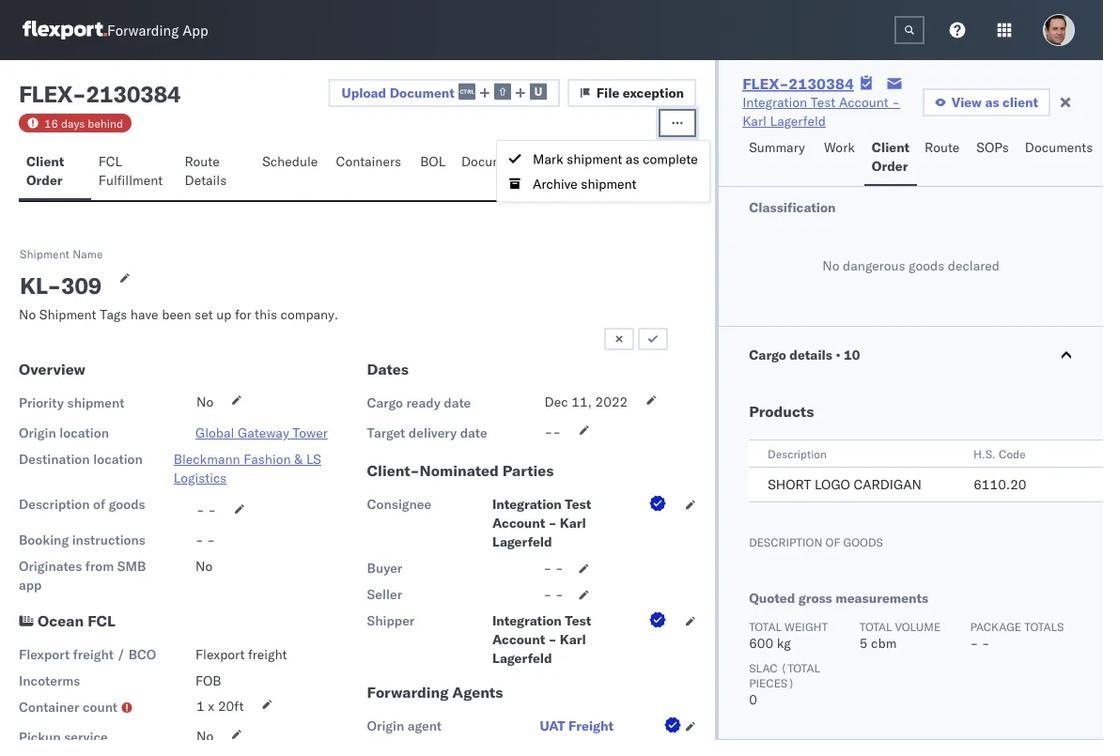Task type: locate. For each thing, give the bounding box(es) containing it.
client order button right work
[[865, 131, 917, 186]]

lagerfeld up agents
[[492, 650, 552, 667]]

as
[[985, 94, 1000, 110], [626, 151, 640, 167]]

1 horizontal spatial client order button
[[865, 131, 917, 186]]

client-nominated parties
[[367, 462, 554, 480]]

0 vertical spatial forwarding
[[107, 21, 179, 39]]

1 vertical spatial goods
[[109, 496, 145, 513]]

karl up summary
[[743, 113, 767, 129]]

location up destination location
[[59, 425, 109, 441]]

origin down priority
[[19, 425, 56, 441]]

documents button right 'bol'
[[454, 145, 541, 200]]

logistics
[[174, 470, 227, 486]]

1 flexport from the left
[[19, 647, 70, 663]]

1 vertical spatial location
[[93, 451, 143, 468]]

documents left mark
[[461, 153, 529, 170]]

location
[[59, 425, 109, 441], [93, 451, 143, 468]]

2 vertical spatial test
[[565, 613, 592, 629]]

integration down flex-
[[743, 94, 808, 110]]

0 horizontal spatial of
[[93, 496, 105, 513]]

2 vertical spatial lagerfeld
[[492, 650, 552, 667]]

goods left declared
[[909, 258, 945, 274]]

no down kl-
[[19, 306, 36, 323]]

0 vertical spatial description of goods
[[19, 496, 145, 513]]

cargo
[[749, 347, 787, 363], [367, 395, 403, 411]]

2130384 up behind
[[86, 80, 181, 108]]

uat
[[540, 718, 565, 735]]

0 horizontal spatial forwarding
[[107, 21, 179, 39]]

freight
[[73, 647, 114, 663], [248, 647, 287, 663]]

been
[[162, 306, 191, 323]]

1 vertical spatial origin
[[367, 718, 404, 735]]

upload
[[342, 84, 386, 101]]

lagerfeld down parties
[[492, 534, 552, 550]]

shipment up kl-
[[20, 247, 70, 261]]

route left sops
[[925, 139, 960, 156]]

summary button
[[742, 131, 817, 186]]

volume
[[895, 620, 941, 634]]

1 horizontal spatial documents button
[[1018, 131, 1103, 186]]

0 vertical spatial account
[[839, 94, 889, 110]]

2130384
[[789, 74, 854, 93], [86, 80, 181, 108]]

account
[[839, 94, 889, 110], [492, 515, 545, 532], [492, 632, 545, 648]]

karl down --
[[560, 515, 586, 532]]

no right 'smb'
[[196, 558, 213, 575]]

booking
[[19, 532, 69, 548]]

description down short
[[749, 535, 823, 549]]

lagerfeld for shipper
[[492, 650, 552, 667]]

1 freight from the left
[[73, 647, 114, 663]]

1 horizontal spatial order
[[872, 158, 908, 174]]

booking instructions
[[19, 532, 146, 548]]

0 vertical spatial fcl
[[98, 153, 122, 170]]

client order button down '16'
[[19, 145, 91, 200]]

1 horizontal spatial of
[[826, 535, 841, 549]]

fcl up fulfillment
[[98, 153, 122, 170]]

destination location
[[19, 451, 143, 468]]

1 horizontal spatial freight
[[248, 647, 287, 663]]

forwarding up the origin agent
[[367, 683, 449, 702]]

of up "quoted gross measurements"
[[826, 535, 841, 549]]

1 vertical spatial cargo
[[367, 395, 403, 411]]

shipment
[[20, 247, 70, 261], [39, 306, 96, 323]]

2 vertical spatial goods
[[844, 535, 883, 549]]

2 vertical spatial account
[[492, 632, 545, 648]]

company.
[[281, 306, 339, 323]]

1 horizontal spatial client
[[872, 139, 910, 156]]

originates
[[19, 558, 82, 575]]

2 flexport from the left
[[196, 647, 245, 663]]

shipment down kl-309
[[39, 306, 96, 323]]

x
[[208, 698, 215, 715]]

assignees
[[625, 153, 686, 170]]

documents button right sops
[[1018, 131, 1103, 186]]

1 horizontal spatial route
[[925, 139, 960, 156]]

2 vertical spatial integration
[[492, 613, 562, 629]]

no left dangerous
[[823, 258, 840, 274]]

client
[[872, 139, 910, 156], [26, 153, 64, 170]]

10
[[844, 347, 860, 363]]

forwarding left "app"
[[107, 21, 179, 39]]

shipment up archive shipment
[[567, 151, 622, 167]]

origin agent
[[367, 718, 442, 735]]

name
[[73, 247, 103, 261]]

client down '16'
[[26, 153, 64, 170]]

bol button
[[413, 145, 454, 200]]

0 vertical spatial origin
[[19, 425, 56, 441]]

0 horizontal spatial 2130384
[[86, 80, 181, 108]]

0 horizontal spatial cargo
[[367, 395, 403, 411]]

integration for consignee
[[492, 496, 562, 513]]

1 horizontal spatial flexport
[[196, 647, 245, 663]]

1 horizontal spatial total
[[860, 620, 893, 634]]

ocean fcl
[[38, 612, 115, 631]]

cargo up target
[[367, 395, 403, 411]]

of up instructions
[[93, 496, 105, 513]]

1 horizontal spatial client order
[[872, 139, 910, 174]]

documents down client
[[1025, 139, 1093, 156]]

cbm
[[871, 635, 897, 652]]

0 horizontal spatial flexport
[[19, 647, 70, 663]]

location down origin location
[[93, 451, 143, 468]]

account up work
[[839, 94, 889, 110]]

forwarding for forwarding agents
[[367, 683, 449, 702]]

1 vertical spatial test
[[565, 496, 592, 513]]

integration down parties
[[492, 496, 562, 513]]

fcl fulfillment button
[[91, 145, 177, 200]]

2 total from the left
[[860, 620, 893, 634]]

integration test account - karl lagerfeld down parties
[[492, 496, 592, 550]]

0 vertical spatial lagerfeld
[[770, 113, 826, 129]]

integration test account - karl lagerfeld up agents
[[492, 613, 592, 667]]

1 vertical spatial date
[[460, 425, 487, 441]]

account down parties
[[492, 515, 545, 532]]

forwarding app link
[[23, 21, 208, 39]]

1 horizontal spatial forwarding
[[367, 683, 449, 702]]

fulfillment
[[98, 172, 163, 188]]

kl-309
[[20, 272, 101, 300]]

client right work
[[872, 139, 910, 156]]

integration up agents
[[492, 613, 562, 629]]

documents
[[1025, 139, 1093, 156], [461, 153, 529, 170]]

1 vertical spatial of
[[826, 535, 841, 549]]

0 vertical spatial goods
[[909, 258, 945, 274]]

2 vertical spatial shipment
[[67, 395, 124, 411]]

client order right work button
[[872, 139, 910, 174]]

1 total from the left
[[749, 620, 782, 634]]

1 vertical spatial account
[[492, 515, 545, 532]]

for
[[235, 306, 251, 323]]

1 horizontal spatial documents
[[1025, 139, 1093, 156]]

no up global
[[196, 394, 214, 410]]

view as client button
[[923, 88, 1051, 117]]

cargo details • 10
[[749, 347, 860, 363]]

1 horizontal spatial origin
[[367, 718, 404, 735]]

total inside the "total weight 600 kg"
[[749, 620, 782, 634]]

1 vertical spatial integration
[[492, 496, 562, 513]]

2130384 up work
[[789, 74, 854, 93]]

0 horizontal spatial origin
[[19, 425, 56, 441]]

description up booking
[[19, 496, 90, 513]]

0 vertical spatial location
[[59, 425, 109, 441]]

order
[[872, 158, 908, 174], [26, 172, 63, 188]]

containers
[[336, 153, 401, 170]]

1 vertical spatial as
[[626, 151, 640, 167]]

fob
[[196, 673, 221, 689]]

integration test account - karl lagerfeld down the flex-2130384 link
[[743, 94, 900, 129]]

flexport up fob
[[196, 647, 245, 663]]

client for the right client order button
[[872, 139, 910, 156]]

container
[[19, 699, 79, 716]]

-
[[72, 80, 86, 108], [892, 94, 900, 110], [545, 424, 553, 440], [553, 424, 561, 440], [196, 502, 205, 518], [208, 502, 216, 518], [549, 515, 557, 532], [196, 532, 204, 548], [207, 532, 215, 548], [544, 560, 552, 577], [555, 560, 564, 577], [544, 587, 552, 603], [555, 587, 564, 603], [549, 632, 557, 648], [970, 635, 979, 652], [982, 635, 990, 652]]

0 horizontal spatial total
[[749, 620, 782, 634]]

bleckmann fashion & ls logistics
[[174, 451, 321, 486]]

shipment up origin location
[[67, 395, 124, 411]]

view as client
[[952, 94, 1039, 110]]

0 vertical spatial shipment
[[567, 151, 622, 167]]

client order down '16'
[[26, 153, 64, 188]]

1 horizontal spatial as
[[985, 94, 1000, 110]]

description up short
[[768, 447, 827, 461]]

1 vertical spatial integration test account - karl lagerfeld
[[492, 496, 592, 550]]

fcl up flexport freight / bco
[[88, 612, 115, 631]]

target
[[367, 425, 405, 441]]

total volume
[[860, 620, 941, 634]]

order down '16'
[[26, 172, 63, 188]]

cargo ready date
[[367, 395, 471, 411]]

tower
[[293, 425, 328, 441]]

total up "600"
[[749, 620, 782, 634]]

location for destination location
[[93, 451, 143, 468]]

totals
[[1025, 620, 1064, 634]]

dangerous
[[843, 258, 906, 274]]

11,
[[572, 394, 592, 410]]

quoted
[[749, 590, 795, 607]]

goods up 'measurements'
[[844, 535, 883, 549]]

0 vertical spatial as
[[985, 94, 1000, 110]]

messages
[[548, 153, 607, 170]]

description
[[768, 447, 827, 461], [19, 496, 90, 513], [749, 535, 823, 549]]

forwarding app
[[107, 21, 208, 39]]

- - for seller
[[544, 587, 564, 603]]

work
[[824, 139, 855, 156]]

origin for origin agent
[[367, 718, 404, 735]]

route inside route details
[[185, 153, 220, 170]]

0 horizontal spatial client
[[26, 153, 64, 170]]

description of goods up "gross"
[[749, 535, 883, 549]]

of
[[93, 496, 105, 513], [826, 535, 841, 549]]

1
[[196, 698, 205, 715]]

description of goods up 'booking instructions'
[[19, 496, 145, 513]]

account for consignee
[[492, 515, 545, 532]]

origin left agent
[[367, 718, 404, 735]]

1 vertical spatial lagerfeld
[[492, 534, 552, 550]]

1 vertical spatial forwarding
[[367, 683, 449, 702]]

container count
[[19, 699, 118, 716]]

2 vertical spatial karl
[[560, 632, 586, 648]]

documents button
[[1018, 131, 1103, 186], [454, 145, 541, 200]]

0 vertical spatial shipment
[[20, 247, 70, 261]]

0 horizontal spatial route
[[185, 153, 220, 170]]

flexport freight
[[196, 647, 287, 663]]

date up client-nominated parties
[[460, 425, 487, 441]]

None text field
[[895, 16, 925, 44]]

lagerfeld for consignee
[[492, 534, 552, 550]]

date right ready
[[444, 395, 471, 411]]

0 horizontal spatial order
[[26, 172, 63, 188]]

0 vertical spatial of
[[93, 496, 105, 513]]

shipment
[[567, 151, 622, 167], [581, 175, 637, 192], [67, 395, 124, 411]]

lagerfeld up summary
[[770, 113, 826, 129]]

as left complete
[[626, 151, 640, 167]]

0 vertical spatial cargo
[[749, 347, 787, 363]]

uat freight partner
[[540, 718, 614, 741]]

- - for description of goods
[[196, 502, 216, 518]]

date
[[444, 395, 471, 411], [460, 425, 487, 441]]

date for cargo ready date
[[444, 395, 471, 411]]

parties
[[503, 462, 554, 480]]

total for total weight 600 kg
[[749, 620, 782, 634]]

0 vertical spatial integration test account - karl lagerfeld
[[743, 94, 900, 129]]

flexport up incoterms
[[19, 647, 70, 663]]

documents for right the documents button
[[1025, 139, 1093, 156]]

details
[[790, 347, 833, 363]]

1 vertical spatial karl
[[560, 515, 586, 532]]

cargo left the details
[[749, 347, 787, 363]]

1 horizontal spatial cargo
[[749, 347, 787, 363]]

2 freight from the left
[[248, 647, 287, 663]]

freight for flexport freight
[[248, 647, 287, 663]]

pieces)
[[749, 676, 795, 690]]

goods
[[909, 258, 945, 274], [109, 496, 145, 513], [844, 535, 883, 549]]

0 vertical spatial date
[[444, 395, 471, 411]]

1 horizontal spatial description of goods
[[749, 535, 883, 549]]

fcl
[[98, 153, 122, 170], [88, 612, 115, 631]]

measurements
[[836, 590, 929, 607]]

goods up instructions
[[109, 496, 145, 513]]

order right work button
[[872, 158, 908, 174]]

1 horizontal spatial goods
[[844, 535, 883, 549]]

agent
[[408, 718, 442, 735]]

0 horizontal spatial as
[[626, 151, 640, 167]]

sops button
[[969, 131, 1018, 186]]

1 vertical spatial shipment
[[581, 175, 637, 192]]

buyer
[[367, 560, 402, 577]]

total
[[749, 620, 782, 634], [860, 620, 893, 634]]

/
[[117, 647, 125, 663]]

priority shipment
[[19, 395, 124, 411]]

0 horizontal spatial freight
[[73, 647, 114, 663]]

route up details
[[185, 153, 220, 170]]

as right view
[[985, 94, 1000, 110]]

app
[[19, 577, 42, 594]]

2 vertical spatial integration test account - karl lagerfeld
[[492, 613, 592, 667]]

consignee
[[367, 496, 432, 513]]

0 horizontal spatial documents
[[461, 153, 529, 170]]

shipment down the mark shipment as complete
[[581, 175, 637, 192]]

cargo for cargo details • 10
[[749, 347, 787, 363]]

instructions
[[72, 532, 146, 548]]

mark
[[533, 151, 564, 167]]

total up 'cbm'
[[860, 620, 893, 634]]

integration
[[743, 94, 808, 110], [492, 496, 562, 513], [492, 613, 562, 629]]

karl up freight
[[560, 632, 586, 648]]

target delivery date
[[367, 425, 487, 441]]

account up agents
[[492, 632, 545, 648]]



Task type: describe. For each thing, give the bounding box(es) containing it.
cardigan
[[854, 477, 922, 493]]

(total
[[781, 661, 821, 675]]

route for route details
[[185, 153, 220, 170]]

1 vertical spatial fcl
[[88, 612, 115, 631]]

0 horizontal spatial client order
[[26, 153, 64, 188]]

upload document button
[[328, 79, 560, 107]]

destination
[[19, 451, 90, 468]]

client for client order button to the left
[[26, 153, 64, 170]]

fcl inside fcl fulfillment
[[98, 153, 122, 170]]

0 vertical spatial test
[[811, 94, 836, 110]]

no dangerous goods declared
[[823, 258, 1000, 274]]

fashion
[[244, 451, 291, 468]]

karl for consignee
[[560, 515, 586, 532]]

flex-2130384 link
[[743, 74, 854, 93]]

•
[[836, 347, 841, 363]]

messages button
[[541, 145, 617, 200]]

shipment for priority
[[67, 395, 124, 411]]

code
[[999, 447, 1026, 461]]

complete
[[643, 151, 698, 167]]

global gateway tower
[[196, 425, 328, 441]]

shipment for mark
[[567, 151, 622, 167]]

days
[[61, 116, 85, 130]]

smb
[[117, 558, 146, 575]]

app
[[182, 21, 208, 39]]

test for consignee
[[565, 496, 592, 513]]

shipment name
[[20, 247, 103, 261]]

fcl fulfillment
[[98, 153, 163, 188]]

dec 11, 2022
[[545, 394, 628, 410]]

0 horizontal spatial goods
[[109, 496, 145, 513]]

- - for buyer
[[544, 560, 564, 577]]

sops
[[977, 139, 1009, 156]]

0 vertical spatial integration
[[743, 94, 808, 110]]

h.s. code
[[974, 447, 1026, 461]]

overview
[[19, 360, 85, 379]]

location for origin location
[[59, 425, 109, 441]]

client-
[[367, 462, 420, 480]]

set
[[195, 306, 213, 323]]

global
[[196, 425, 234, 441]]

count
[[83, 699, 118, 716]]

schedule
[[262, 153, 318, 170]]

600
[[749, 635, 774, 652]]

classification
[[749, 199, 836, 216]]

bol
[[420, 153, 446, 170]]

0 vertical spatial karl
[[743, 113, 767, 129]]

short logo cardigan
[[768, 477, 922, 493]]

forwarding for forwarding app
[[107, 21, 179, 39]]

date for target delivery date
[[460, 425, 487, 441]]

gateway
[[238, 425, 289, 441]]

total for total volume
[[860, 620, 893, 634]]

declared
[[948, 258, 1000, 274]]

1 vertical spatial shipment
[[39, 306, 96, 323]]

nominated
[[420, 462, 499, 480]]

uat freight partner link
[[540, 717, 685, 741]]

flex
[[19, 80, 72, 108]]

tags
[[100, 306, 127, 323]]

0
[[749, 692, 757, 708]]

priority
[[19, 395, 64, 411]]

freight
[[569, 718, 614, 735]]

documents for the leftmost the documents button
[[461, 153, 529, 170]]

5
[[860, 635, 868, 652]]

package
[[970, 620, 1022, 634]]

integration test account - karl lagerfeld for consignee
[[492, 496, 592, 550]]

flex-
[[743, 74, 789, 93]]

bleckmann fashion & ls logistics link
[[174, 451, 321, 486]]

gross
[[799, 590, 833, 607]]

mark shipment as complete
[[533, 151, 698, 167]]

shipper
[[367, 613, 415, 629]]

integration for shipper
[[492, 613, 562, 629]]

flexport for flexport freight
[[196, 647, 245, 663]]

flexport freight / bco
[[19, 647, 156, 663]]

bco
[[129, 647, 156, 663]]

karl for shipper
[[560, 632, 586, 648]]

0 horizontal spatial client order button
[[19, 145, 91, 200]]

archive shipment
[[533, 175, 637, 192]]

integration test account - karl lagerfeld link
[[743, 93, 923, 131]]

client
[[1003, 94, 1039, 110]]

0 horizontal spatial documents button
[[454, 145, 541, 200]]

file exception
[[597, 85, 684, 101]]

1 vertical spatial description
[[19, 496, 90, 513]]

integration test account - karl lagerfeld for shipper
[[492, 613, 592, 667]]

flex - 2130384
[[19, 80, 181, 108]]

containers button
[[329, 145, 413, 200]]

route details button
[[177, 145, 255, 200]]

shipment for archive
[[581, 175, 637, 192]]

archive
[[533, 175, 578, 192]]

2 horizontal spatial goods
[[909, 258, 945, 274]]

1 vertical spatial description of goods
[[749, 535, 883, 549]]

logo
[[815, 477, 851, 493]]

2 vertical spatial description
[[749, 535, 823, 549]]

route button
[[917, 131, 969, 186]]

test for shipper
[[565, 613, 592, 629]]

package totals - - slac (total pieces) 0
[[749, 620, 1064, 708]]

20ft
[[218, 698, 244, 715]]

summary
[[749, 139, 805, 156]]

flexport for flexport freight / bco
[[19, 647, 70, 663]]

route details
[[185, 153, 227, 188]]

from
[[85, 558, 114, 575]]

seller
[[367, 587, 402, 603]]

0 vertical spatial description
[[768, 447, 827, 461]]

cargo for cargo ready date
[[367, 395, 403, 411]]

upload document
[[342, 84, 455, 101]]

origin for origin location
[[19, 425, 56, 441]]

global gateway tower link
[[196, 425, 328, 441]]

as inside button
[[985, 94, 1000, 110]]

freight for flexport freight / bco
[[73, 647, 114, 663]]

&
[[294, 451, 303, 468]]

--
[[545, 424, 561, 440]]

lagerfeld inside integration test account - karl lagerfeld link
[[770, 113, 826, 129]]

account for shipper
[[492, 632, 545, 648]]

route for route
[[925, 139, 960, 156]]

short
[[768, 477, 811, 493]]

0 horizontal spatial description of goods
[[19, 496, 145, 513]]

agents
[[452, 683, 503, 702]]

partner
[[540, 737, 588, 741]]

1 horizontal spatial 2130384
[[789, 74, 854, 93]]

flexport. image
[[23, 21, 107, 39]]



Task type: vqa. For each thing, say whether or not it's contained in the screenshot.
the bottom 13,
no



